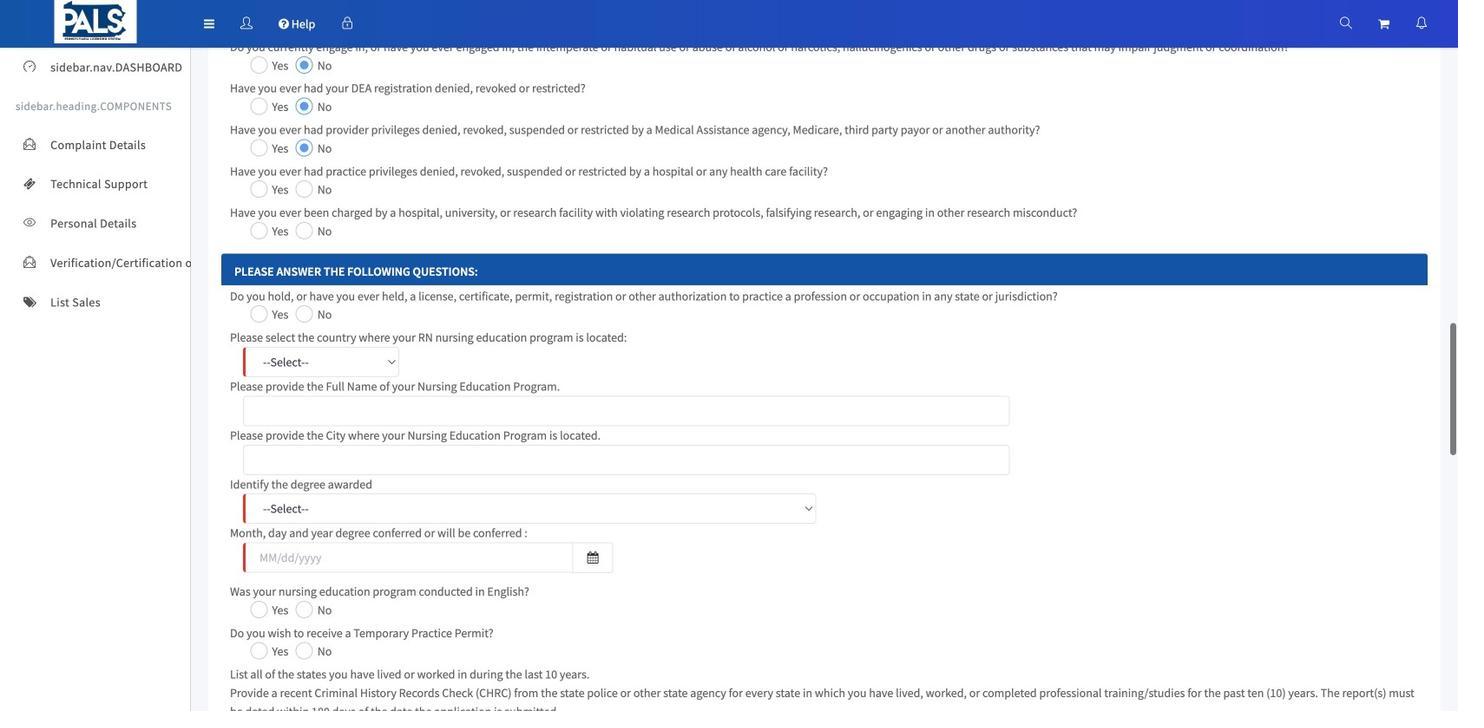 Task type: locate. For each thing, give the bounding box(es) containing it.
Enter your answer here. text field
[[243, 445, 1010, 476]]

navigation
[[0, 0, 1459, 48]]

app logo image
[[54, 0, 137, 43]]



Task type: describe. For each thing, give the bounding box(es) containing it.
Enter your answer here. text field
[[243, 396, 1010, 427]]

Enter a date text field
[[243, 543, 574, 574]]



Task type: vqa. For each thing, say whether or not it's contained in the screenshot.
App Logo
yes



